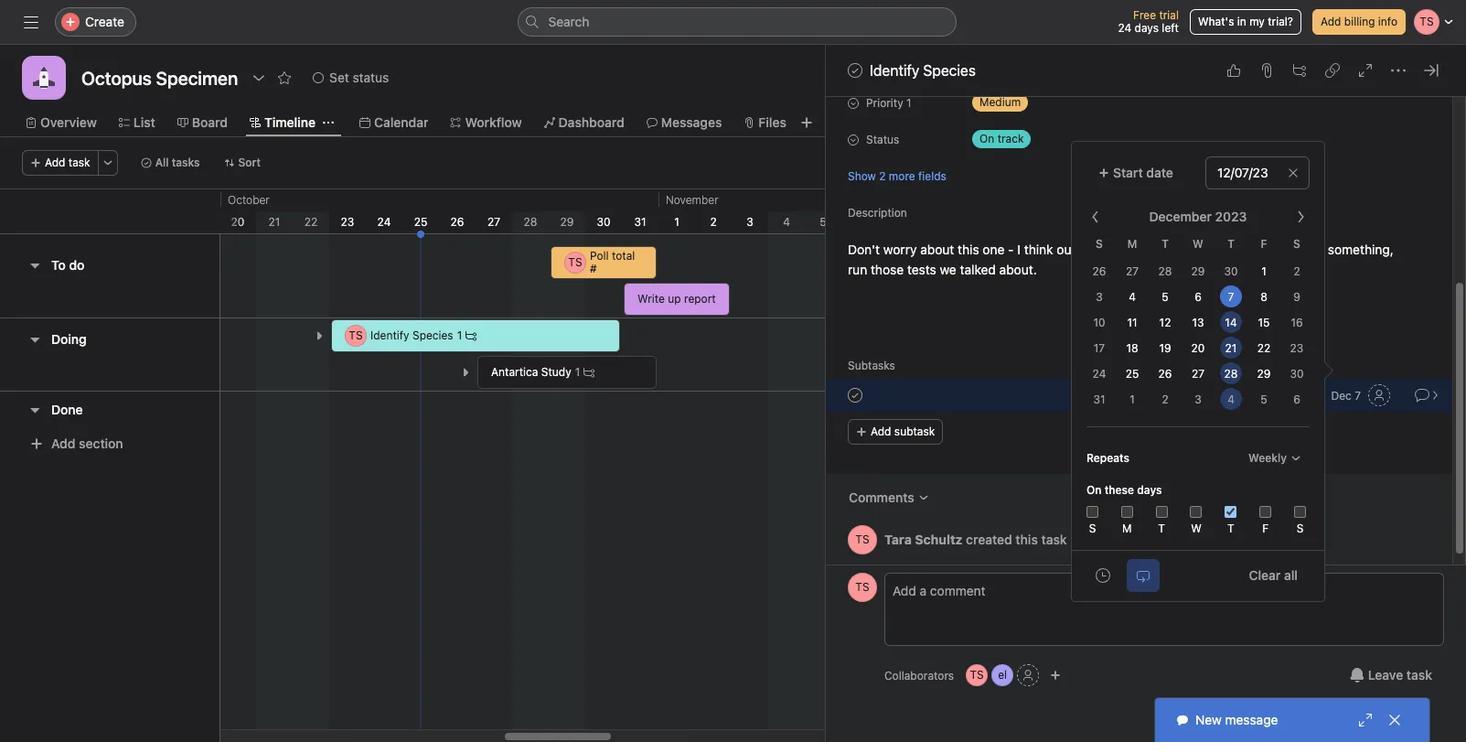 Task type: describe. For each thing, give the bounding box(es) containing it.
1 completed checkbox from the top
[[845, 59, 867, 81]]

add or remove collaborators image
[[1051, 670, 1062, 681]]

you
[[1238, 242, 1259, 257]]

has
[[1113, 242, 1134, 257]]

this for one
[[958, 242, 980, 257]]

search
[[549, 14, 590, 29]]

0 horizontal spatial 7
[[1229, 290, 1235, 303]]

tara schultz created this task · 2 days ago
[[885, 531, 1134, 547]]

1 vertical spatial 21
[[1226, 341, 1238, 355]]

0 horizontal spatial 5
[[820, 215, 827, 229]]

section
[[79, 436, 123, 451]]

1 inside the november 1
[[675, 215, 680, 229]]

overview link
[[26, 113, 97, 133]]

identify species inside dialog
[[870, 62, 976, 79]]

0 horizontal spatial 4
[[783, 215, 791, 229]]

2 vertical spatial ts button
[[966, 664, 988, 686]]

days inside the tara schultz created this task · 2 days ago
[[1088, 533, 1112, 547]]

weekly button
[[1241, 445, 1310, 471]]

to
[[1295, 242, 1307, 257]]

something,
[[1329, 242, 1394, 257]]

Due date text field
[[1206, 156, 1310, 189]]

el button
[[992, 664, 1014, 686]]

set
[[330, 70, 349, 85]]

1 vertical spatial 6
[[1294, 392, 1301, 406]]

leftcount image for identify species
[[466, 330, 477, 341]]

dec
[[1332, 388, 1352, 402]]

leave task
[[1369, 667, 1433, 683]]

add section
[[51, 436, 123, 451]]

up
[[668, 292, 681, 306]]

ago
[[1115, 533, 1134, 547]]

2 down to
[[1294, 264, 1301, 278]]

this for task
[[1016, 531, 1039, 547]]

schultz
[[915, 531, 963, 547]]

species inside dialog
[[924, 62, 976, 79]]

2 vertical spatial 30
[[1291, 367, 1305, 380]]

sort button
[[216, 150, 269, 176]]

what's
[[1199, 15, 1235, 28]]

2 inside show 2 more fields button
[[880, 169, 886, 183]]

doing
[[51, 331, 87, 347]]

to do button
[[51, 249, 85, 282]]

what's in my trial?
[[1199, 15, 1294, 28]]

2 horizontal spatial 4
[[1228, 392, 1235, 406]]

medium button
[[965, 90, 1075, 115]]

on for on track
[[980, 132, 995, 146]]

0 vertical spatial ts button
[[848, 525, 878, 555]]

clear all button
[[1238, 559, 1310, 592]]

t down t option
[[1228, 521, 1235, 535]]

add subtask image
[[1293, 63, 1308, 78]]

about.
[[1000, 262, 1038, 277]]

24 inside free trial 24 days left
[[1119, 21, 1132, 35]]

worry
[[884, 242, 917, 257]]

add billing info button
[[1313, 9, 1407, 35]]

i
[[1018, 242, 1021, 257]]

show 2 more fields
[[848, 169, 947, 183]]

messages
[[661, 114, 722, 130]]

0 vertical spatial f
[[1261, 237, 1268, 250]]

messages link
[[647, 113, 722, 133]]

about
[[921, 242, 955, 257]]

1 vertical spatial f
[[1263, 521, 1269, 535]]

repeats
[[1087, 451, 1130, 464]]

add task
[[45, 156, 90, 169]]

report
[[685, 292, 716, 306]]

show subtasks for task identify species image
[[314, 330, 325, 341]]

clear all
[[1250, 567, 1299, 583]]

doing button
[[51, 323, 87, 356]]

date
[[1147, 164, 1174, 180]]

left
[[1162, 21, 1180, 35]]

tara schultz link
[[885, 531, 963, 547]]

those
[[871, 262, 904, 277]]

run
[[848, 262, 868, 277]]

1 down 18
[[1130, 392, 1135, 406]]

expand new message image
[[1359, 713, 1374, 728]]

list link
[[119, 113, 155, 133]]

1 horizontal spatial 20
[[1192, 341, 1206, 355]]

1 horizontal spatial 27
[[1126, 264, 1139, 278]]

study
[[542, 365, 572, 379]]

0 horizontal spatial 6
[[1195, 290, 1202, 303]]

0 vertical spatial 23
[[341, 215, 354, 229]]

1 horizontal spatial 4
[[1129, 290, 1136, 303]]

0 vertical spatial 30
[[597, 215, 611, 229]]

1 vertical spatial days
[[1138, 483, 1163, 496]]

2 s checkbox from the left
[[1295, 506, 1307, 517]]

start
[[1114, 164, 1144, 180]]

add for add billing info
[[1321, 15, 1342, 28]]

attachments: add a file to this task, identify species image
[[1260, 63, 1275, 78]]

0 vertical spatial 26
[[451, 215, 464, 229]]

create
[[85, 14, 124, 29]]

all tasks button
[[132, 150, 208, 176]]

2 horizontal spatial 26
[[1159, 367, 1173, 380]]

completed image for 2nd completed "option" from the bottom
[[845, 59, 867, 81]]

14
[[1226, 315, 1238, 329]]

previous month image
[[1089, 209, 1104, 224]]

tara
[[885, 531, 912, 547]]

start date
[[1114, 164, 1174, 180]]

set to repeat image
[[1137, 568, 1151, 583]]

start date button
[[1087, 156, 1191, 189]]

0 horizontal spatial 22
[[305, 215, 318, 229]]

leave task button
[[1339, 659, 1445, 692]]

1 vertical spatial 22
[[1258, 341, 1271, 355]]

1 vertical spatial ts button
[[848, 573, 878, 602]]

18
[[1127, 341, 1139, 355]]

2 vertical spatial 27
[[1192, 367, 1205, 380]]

november 1
[[666, 193, 719, 229]]

#
[[590, 262, 597, 275]]

but
[[1203, 242, 1224, 257]]

0 vertical spatial 28
[[524, 215, 538, 229]]

7 inside identify species dialog
[[1355, 388, 1362, 402]]

1 vertical spatial 31
[[1094, 392, 1106, 406]]

0 likes. click to like this task image
[[1227, 63, 1242, 78]]

show subtasks for task antartica study image
[[460, 367, 471, 378]]

17
[[1094, 341, 1106, 355]]

19
[[1160, 341, 1172, 355]]

s right want
[[1294, 237, 1301, 250]]

tasks
[[172, 156, 200, 169]]

1 horizontal spatial 3
[[1097, 290, 1103, 303]]

calendar link
[[360, 113, 429, 133]]

subtask
[[895, 425, 936, 438]]

board
[[192, 114, 228, 130]]

16
[[1292, 315, 1304, 329]]

talked
[[960, 262, 996, 277]]

status
[[867, 133, 900, 146]]

12
[[1160, 315, 1172, 329]]

task for leave task
[[1407, 667, 1433, 683]]

-
[[1009, 242, 1015, 257]]

dashboard link
[[544, 113, 625, 133]]

1 horizontal spatial task
[[1042, 531, 1068, 547]]

december 2023
[[1150, 208, 1248, 224]]

0 horizontal spatial identify species
[[371, 329, 454, 342]]

free trial 24 days left
[[1119, 8, 1180, 35]]

2 vertical spatial 28
[[1225, 367, 1239, 380]]

0 horizontal spatial 25
[[414, 215, 428, 229]]

add subtask button
[[848, 419, 944, 445]]

board link
[[177, 113, 228, 133]]

close image
[[1388, 713, 1403, 728]]

sort
[[238, 156, 261, 169]]

do inside button
[[69, 257, 85, 273]]

0 horizontal spatial 27
[[488, 215, 501, 229]]

poll total #
[[590, 249, 635, 275]]

add for add section
[[51, 436, 75, 451]]

list
[[133, 114, 155, 130]]

1 horizontal spatial 30
[[1225, 264, 1239, 278]]



Task type: locate. For each thing, give the bounding box(es) containing it.
4 down '14' at right
[[1228, 392, 1235, 406]]

1 vertical spatial 20
[[1192, 341, 1206, 355]]

0 horizontal spatial this
[[958, 242, 980, 257]]

21
[[269, 215, 280, 229], [1226, 341, 1238, 355]]

30
[[597, 215, 611, 229], [1225, 264, 1239, 278], [1291, 367, 1305, 380]]

5
[[820, 215, 827, 229], [1162, 290, 1169, 303], [1261, 392, 1268, 406]]

we
[[940, 262, 957, 277]]

f right you
[[1261, 237, 1268, 250]]

2 vertical spatial 4
[[1228, 392, 1235, 406]]

ts
[[569, 255, 583, 269], [349, 329, 363, 342], [856, 533, 870, 546], [856, 580, 870, 594], [970, 668, 984, 682]]

leftcount image right 'study'
[[584, 367, 595, 378]]

1 horizontal spatial 21
[[1226, 341, 1238, 355]]

0 vertical spatial identify species
[[870, 62, 976, 79]]

6 left dec at the right
[[1294, 392, 1301, 406]]

2 horizontal spatial 5
[[1261, 392, 1268, 406]]

in
[[1238, 15, 1247, 28]]

1 vertical spatial 4
[[1129, 290, 1136, 303]]

3
[[747, 215, 754, 229], [1097, 290, 1103, 303], [1195, 392, 1202, 406]]

october
[[228, 193, 270, 207]]

1 vertical spatial m
[[1123, 521, 1133, 535]]

think
[[1025, 242, 1054, 257]]

s right ·
[[1090, 521, 1097, 535]]

2 horizontal spatial 29
[[1258, 367, 1271, 380]]

4 left description
[[783, 215, 791, 229]]

0 vertical spatial 3
[[747, 215, 754, 229]]

add billing info
[[1321, 15, 1398, 28]]

collapse task list for the section done image
[[27, 402, 42, 417]]

set status button
[[305, 65, 397, 91]]

completed image
[[845, 59, 867, 81], [845, 384, 867, 406]]

it
[[1138, 242, 1145, 257]]

1 down november
[[675, 215, 680, 229]]

1 vertical spatial w
[[1192, 521, 1202, 535]]

2 down november
[[710, 215, 717, 229]]

1 right priority
[[907, 96, 912, 110]]

11
[[1128, 315, 1138, 329]]

0 vertical spatial w
[[1193, 237, 1204, 250]]

create button
[[55, 7, 136, 37]]

identify species dialog
[[826, 0, 1467, 742]]

december
[[1150, 208, 1213, 224]]

1 horizontal spatial s checkbox
[[1295, 506, 1307, 517]]

7 right dec at the right
[[1355, 388, 1362, 402]]

completed image up priority
[[845, 59, 867, 81]]

do inside don't worry about this one - i think our team has it handled! but if you want to do something, run those tests we talked about.
[[1310, 242, 1325, 257]]

on track button
[[965, 126, 1075, 152]]

2 right ·
[[1078, 533, 1085, 547]]

s checkbox right f checkbox
[[1295, 506, 1307, 517]]

1 vertical spatial 25
[[1126, 367, 1140, 380]]

9
[[1294, 290, 1301, 303]]

close details image
[[1425, 63, 1439, 78]]

1 vertical spatial species
[[413, 329, 454, 342]]

31 down the 17 at the top right of page
[[1094, 392, 1106, 406]]

add inside add section button
[[51, 436, 75, 451]]

26
[[451, 215, 464, 229], [1093, 264, 1107, 278], [1159, 367, 1173, 380]]

0 horizontal spatial 20
[[231, 215, 245, 229]]

add inside add subtask button
[[871, 425, 892, 438]]

main content containing don't worry about this one - i think our team has it handled! but if you want to do something, run those tests we talked about.
[[826, 0, 1453, 577]]

21 down '14' at right
[[1226, 341, 1238, 355]]

f down f checkbox
[[1263, 521, 1269, 535]]

add inside add task button
[[45, 156, 65, 169]]

1 horizontal spatial 29
[[1192, 264, 1206, 278]]

collapse task list for the section doing image
[[27, 332, 42, 347]]

next month image
[[1294, 209, 1309, 224]]

identify right show subtasks for task identify species icon
[[371, 329, 410, 342]]

0 vertical spatial this
[[958, 242, 980, 257]]

7
[[1229, 290, 1235, 303], [1355, 388, 1362, 402]]

rocket image
[[33, 67, 55, 89]]

on left track
[[980, 132, 995, 146]]

2 horizontal spatial 28
[[1225, 367, 1239, 380]]

1 horizontal spatial 6
[[1294, 392, 1301, 406]]

8
[[1261, 290, 1268, 303]]

description
[[848, 206, 908, 220]]

completed checkbox up priority
[[845, 59, 867, 81]]

timeline link
[[250, 113, 316, 133]]

more actions image
[[102, 157, 113, 168]]

22
[[305, 215, 318, 229], [1258, 341, 1271, 355]]

add section button
[[22, 427, 131, 460]]

status
[[353, 70, 389, 85]]

trial?
[[1269, 15, 1294, 28]]

10
[[1094, 315, 1106, 329]]

1 horizontal spatial on
[[1087, 483, 1102, 496]]

6
[[1195, 290, 1202, 303], [1294, 392, 1301, 406]]

add to starred image
[[277, 70, 292, 85]]

days up t checkbox
[[1138, 483, 1163, 496]]

0 vertical spatial 25
[[414, 215, 428, 229]]

ts button
[[848, 525, 878, 555], [848, 573, 878, 602], [966, 664, 988, 686]]

2 completed image from the top
[[845, 384, 867, 406]]

1 vertical spatial 5
[[1162, 290, 1169, 303]]

s checkbox left m option in the bottom right of the page
[[1087, 506, 1099, 517]]

want
[[1263, 242, 1291, 257]]

total
[[612, 249, 635, 263]]

collapse task list for the section to do image
[[27, 258, 42, 273]]

0 horizontal spatial 31
[[635, 215, 647, 229]]

5 left description
[[820, 215, 827, 229]]

weekly
[[1249, 451, 1288, 464]]

s left has
[[1096, 237, 1104, 250]]

0 horizontal spatial s checkbox
[[1087, 506, 1099, 517]]

1 horizontal spatial 5
[[1162, 290, 1169, 303]]

add left subtask
[[871, 425, 892, 438]]

1 down want
[[1262, 264, 1267, 278]]

3 right the november 1
[[747, 215, 754, 229]]

31 up total
[[635, 215, 647, 229]]

add for add subtask
[[871, 425, 892, 438]]

add left "billing"
[[1321, 15, 1342, 28]]

t down t checkbox
[[1159, 521, 1166, 535]]

0 horizontal spatial identify
[[371, 329, 410, 342]]

1 vertical spatial completed image
[[845, 384, 867, 406]]

november
[[666, 193, 719, 207]]

23
[[341, 215, 354, 229], [1291, 341, 1304, 355]]

fields
[[919, 169, 947, 183]]

species
[[924, 62, 976, 79], [413, 329, 454, 342]]

2 horizontal spatial 24
[[1119, 21, 1132, 35]]

20 down october
[[231, 215, 245, 229]]

0 vertical spatial task
[[68, 156, 90, 169]]

2 vertical spatial 26
[[1159, 367, 1173, 380]]

more
[[889, 169, 916, 183]]

handled!
[[1149, 242, 1200, 257]]

1 vertical spatial leftcount image
[[584, 367, 595, 378]]

this up the 'talked'
[[958, 242, 980, 257]]

1 vertical spatial 28
[[1159, 264, 1173, 278]]

leftcount image
[[466, 330, 477, 341], [584, 367, 595, 378]]

w down w checkbox
[[1192, 521, 1202, 535]]

add down overview link
[[45, 156, 65, 169]]

15
[[1259, 315, 1271, 329]]

comments
[[849, 490, 915, 505]]

2023
[[1216, 208, 1248, 224]]

task for add task
[[68, 156, 90, 169]]

this inside don't worry about this one - i think our team has it handled! but if you want to do something, run those tests we talked about.
[[958, 242, 980, 257]]

main content
[[826, 0, 1453, 577]]

1 horizontal spatial identify
[[870, 62, 920, 79]]

leftcount image up show subtasks for task antartica study image
[[466, 330, 477, 341]]

1 vertical spatial 23
[[1291, 341, 1304, 355]]

add subtask
[[871, 425, 936, 438]]

0 vertical spatial 7
[[1229, 290, 1235, 303]]

T checkbox
[[1226, 506, 1238, 517]]

all
[[155, 156, 169, 169]]

workflow link
[[451, 113, 522, 133]]

3 up 10
[[1097, 290, 1103, 303]]

0 vertical spatial 29
[[561, 215, 574, 229]]

days left ago
[[1088, 533, 1112, 547]]

t left you
[[1228, 237, 1235, 250]]

2 vertical spatial task
[[1407, 667, 1433, 683]]

M checkbox
[[1122, 506, 1134, 517]]

1 horizontal spatial 28
[[1159, 264, 1173, 278]]

dashboard
[[559, 114, 625, 130]]

tab actions image
[[323, 117, 334, 128]]

what's in my trial? button
[[1191, 9, 1302, 35]]

m right team
[[1128, 237, 1138, 250]]

task
[[68, 156, 90, 169], [1042, 531, 1068, 547], [1407, 667, 1433, 683]]

1 horizontal spatial 24
[[1093, 367, 1107, 380]]

0 horizontal spatial 24
[[378, 215, 391, 229]]

add for add task
[[45, 156, 65, 169]]

4 up 11
[[1129, 290, 1136, 303]]

2 down 19
[[1163, 392, 1169, 406]]

0 horizontal spatial do
[[69, 257, 85, 273]]

add task button
[[22, 150, 99, 176]]

expand sidebar image
[[24, 15, 38, 29]]

W checkbox
[[1191, 506, 1203, 517]]

copy task link image
[[1326, 63, 1341, 78]]

0 vertical spatial 5
[[820, 215, 827, 229]]

m down m option in the bottom right of the page
[[1123, 521, 1133, 535]]

main content inside identify species dialog
[[826, 0, 1453, 577]]

workflow
[[465, 114, 522, 130]]

2 vertical spatial 3
[[1195, 392, 1202, 406]]

0 horizontal spatial 29
[[561, 215, 574, 229]]

1 vertical spatial task
[[1042, 531, 1068, 547]]

task inside button
[[68, 156, 90, 169]]

1 vertical spatial completed checkbox
[[845, 384, 867, 406]]

to do
[[51, 257, 85, 273]]

1 vertical spatial 24
[[378, 215, 391, 229]]

w down december 2023
[[1193, 237, 1204, 250]]

this right created
[[1016, 531, 1039, 547]]

2 completed checkbox from the top
[[845, 384, 867, 406]]

new message
[[1196, 712, 1279, 728]]

t right it at the right
[[1162, 237, 1169, 250]]

30 up poll at the top left of the page
[[597, 215, 611, 229]]

Completed checkbox
[[845, 59, 867, 81], [845, 384, 867, 406]]

1 completed image from the top
[[845, 59, 867, 81]]

task left ·
[[1042, 531, 1068, 547]]

don't worry about this one - i think our team has it handled! but if you want to do something, run those tests we talked about.
[[848, 242, 1398, 277]]

antartica study
[[491, 365, 572, 379]]

files
[[759, 114, 787, 130]]

6 up 13
[[1195, 290, 1202, 303]]

0 horizontal spatial leftcount image
[[466, 330, 477, 341]]

1 horizontal spatial 22
[[1258, 341, 1271, 355]]

calendar
[[374, 114, 429, 130]]

1 inside identify species dialog
[[907, 96, 912, 110]]

show options image
[[252, 70, 266, 85]]

29
[[561, 215, 574, 229], [1192, 264, 1206, 278], [1258, 367, 1271, 380]]

track
[[998, 132, 1024, 146]]

1 vertical spatial identify species
[[371, 329, 454, 342]]

1 vertical spatial 7
[[1355, 388, 1362, 402]]

21 down october
[[269, 215, 280, 229]]

0 vertical spatial 4
[[783, 215, 791, 229]]

task left the more actions icon at the left of the page
[[68, 156, 90, 169]]

1 horizontal spatial leftcount image
[[584, 367, 595, 378]]

days left left
[[1135, 21, 1159, 35]]

days inside free trial 24 days left
[[1135, 21, 1159, 35]]

1
[[907, 96, 912, 110], [675, 215, 680, 229], [1262, 264, 1267, 278], [457, 329, 462, 342], [575, 365, 580, 379], [1130, 392, 1135, 406]]

overview
[[40, 114, 97, 130]]

0 horizontal spatial 28
[[524, 215, 538, 229]]

30 down 16
[[1291, 367, 1305, 380]]

2 left 'more'
[[880, 169, 886, 183]]

on inside popup button
[[980, 132, 995, 146]]

5 up weekly
[[1261, 392, 1268, 406]]

T checkbox
[[1156, 506, 1168, 517]]

0 vertical spatial leftcount image
[[466, 330, 477, 341]]

identify inside dialog
[[870, 62, 920, 79]]

billing
[[1345, 15, 1376, 28]]

1 s checkbox from the left
[[1087, 506, 1099, 517]]

1 horizontal spatial species
[[924, 62, 976, 79]]

identify up priority 1
[[870, 62, 920, 79]]

0 vertical spatial identify
[[870, 62, 920, 79]]

0 vertical spatial 22
[[305, 215, 318, 229]]

2 horizontal spatial 3
[[1195, 392, 1202, 406]]

1 up show subtasks for task antartica study image
[[457, 329, 462, 342]]

created
[[967, 531, 1013, 547]]

1 vertical spatial this
[[1016, 531, 1039, 547]]

None text field
[[77, 61, 243, 94]]

w
[[1193, 237, 1204, 250], [1192, 521, 1202, 535]]

0 vertical spatial m
[[1128, 237, 1138, 250]]

1 vertical spatial 29
[[1192, 264, 1206, 278]]

2 horizontal spatial task
[[1407, 667, 1433, 683]]

antartica
[[491, 365, 538, 379]]

5 up 12
[[1162, 290, 1169, 303]]

search list box
[[517, 7, 957, 37]]

add time image
[[1096, 568, 1111, 583]]

team
[[1080, 242, 1110, 257]]

completed image for second completed "option" from the top
[[845, 384, 867, 406]]

trial
[[1160, 8, 1180, 22]]

1 horizontal spatial 31
[[1094, 392, 1106, 406]]

add down done button
[[51, 436, 75, 451]]

0 vertical spatial 20
[[231, 215, 245, 229]]

comments button
[[837, 481, 941, 514]]

20 down 13
[[1192, 341, 1206, 355]]

priority 1
[[867, 96, 912, 110]]

7 up '14' at right
[[1229, 290, 1235, 303]]

0 horizontal spatial 30
[[597, 215, 611, 229]]

0 vertical spatial species
[[924, 62, 976, 79]]

full screen image
[[1359, 63, 1374, 78]]

0 vertical spatial days
[[1135, 21, 1159, 35]]

0 vertical spatial 21
[[269, 215, 280, 229]]

add inside "add billing info" button
[[1321, 15, 1342, 28]]

this
[[958, 242, 980, 257], [1016, 531, 1039, 547]]

1 horizontal spatial 25
[[1126, 367, 1140, 380]]

0 vertical spatial 27
[[488, 215, 501, 229]]

clear
[[1250, 567, 1281, 583]]

1 right 'study'
[[575, 365, 580, 379]]

add
[[1321, 15, 1342, 28], [45, 156, 65, 169], [871, 425, 892, 438], [51, 436, 75, 451]]

clear due date image
[[1288, 167, 1299, 178]]

2 inside the tara schultz created this task · 2 days ago
[[1078, 533, 1085, 547]]

leftcount image for antartica study
[[584, 367, 595, 378]]

1 horizontal spatial 23
[[1291, 341, 1304, 355]]

0 vertical spatial completed image
[[845, 59, 867, 81]]

identify species
[[870, 62, 976, 79], [371, 329, 454, 342]]

0 vertical spatial on
[[980, 132, 995, 146]]

s
[[1096, 237, 1104, 250], [1294, 237, 1301, 250], [1090, 521, 1097, 535], [1297, 521, 1304, 535]]

0 horizontal spatial task
[[68, 156, 90, 169]]

s up all on the right bottom of page
[[1297, 521, 1304, 535]]

task inside button
[[1407, 667, 1433, 683]]

30 down if
[[1225, 264, 1239, 278]]

S checkbox
[[1087, 506, 1099, 517], [1295, 506, 1307, 517]]

2 vertical spatial 24
[[1093, 367, 1107, 380]]

show 2 more fields button
[[848, 167, 947, 184]]

1 vertical spatial identify
[[371, 329, 410, 342]]

1 horizontal spatial 7
[[1355, 388, 1362, 402]]

0 horizontal spatial on
[[980, 132, 995, 146]]

completed image down subtasks
[[845, 384, 867, 406]]

completed checkbox down subtasks
[[845, 384, 867, 406]]

3 down 13
[[1195, 392, 1202, 406]]

on for on these days
[[1087, 483, 1102, 496]]

done button
[[51, 393, 83, 426]]

show
[[848, 169, 877, 183]]

more actions for this task image
[[1392, 63, 1407, 78]]

F checkbox
[[1260, 506, 1272, 517]]

add tab image
[[800, 115, 814, 130]]

write up report
[[638, 292, 716, 306]]

1 horizontal spatial 26
[[1093, 264, 1107, 278]]

0 horizontal spatial 23
[[341, 215, 354, 229]]

1 vertical spatial 30
[[1225, 264, 1239, 278]]

on left 'these'
[[1087, 483, 1102, 496]]

leave
[[1369, 667, 1404, 683]]

task right leave
[[1407, 667, 1433, 683]]

2 horizontal spatial 27
[[1192, 367, 1205, 380]]



Task type: vqa. For each thing, say whether or not it's contained in the screenshot.
·
yes



